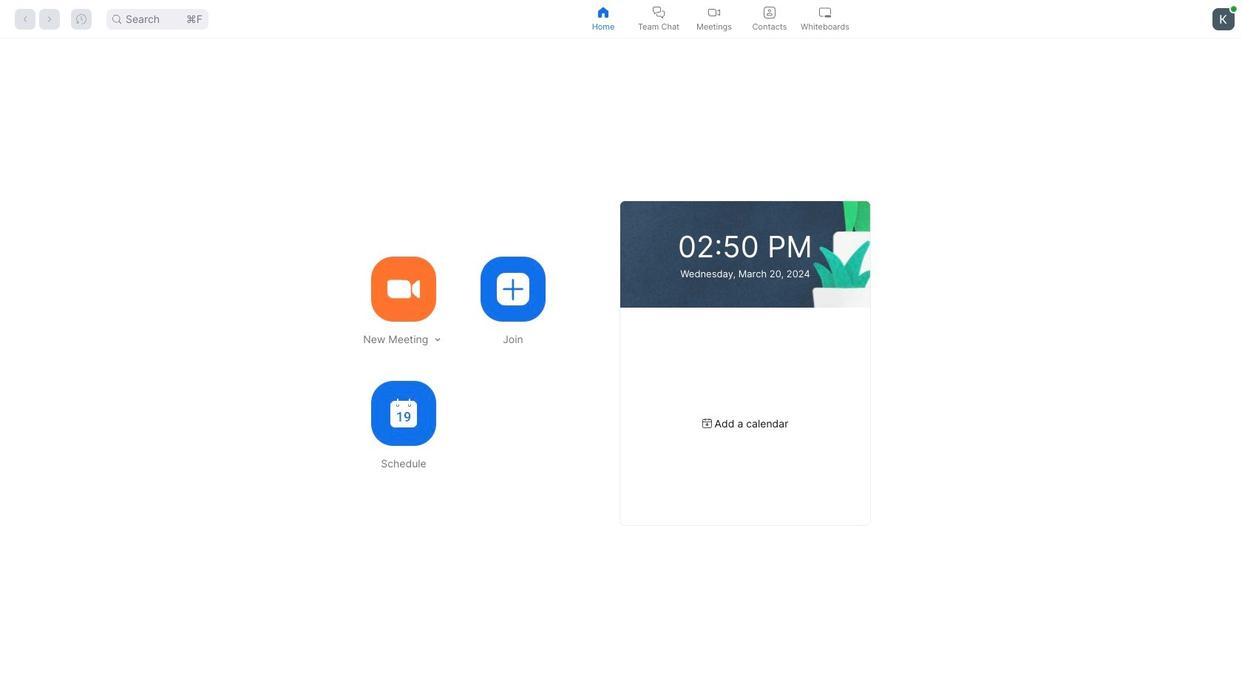 Task type: locate. For each thing, give the bounding box(es) containing it.
tab panel
[[0, 38, 1243, 687]]

chevron down small image
[[433, 335, 443, 345]]

calendar add calendar image
[[702, 419, 712, 428], [702, 419, 712, 428]]

magnifier image
[[112, 14, 121, 23]]

schedule image
[[391, 399, 417, 428]]

online image
[[1231, 6, 1237, 12]]

video on image
[[709, 6, 720, 18], [709, 6, 720, 18]]

video camera on image
[[388, 273, 420, 305], [388, 273, 420, 305]]

team chat image
[[653, 6, 665, 18], [653, 6, 665, 18]]

home small image
[[598, 6, 609, 18], [598, 6, 609, 18]]

tab list
[[576, 0, 853, 38]]

magnifier image
[[112, 14, 121, 23]]

whiteboard small image
[[820, 6, 831, 18]]

plus squircle image
[[497, 273, 530, 305], [497, 273, 530, 305]]

chevron down small image
[[433, 335, 443, 345]]



Task type: describe. For each thing, give the bounding box(es) containing it.
profile contact image
[[764, 6, 776, 18]]

online image
[[1231, 6, 1237, 12]]

whiteboard small image
[[820, 6, 831, 18]]

profile contact image
[[764, 6, 776, 18]]



Task type: vqa. For each thing, say whether or not it's contained in the screenshot.
"History" image
no



